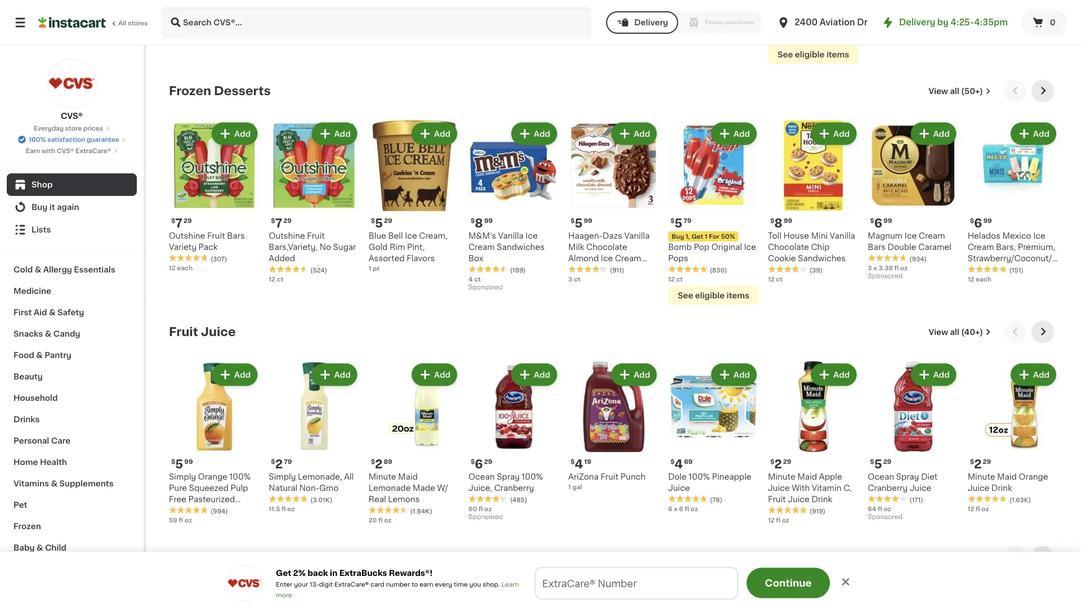 Task type: vqa. For each thing, say whether or not it's contained in the screenshot.
HOME & MORE link at the bottom of page
no



Task type: describe. For each thing, give the bounding box(es) containing it.
magnum
[[869, 232, 903, 240]]

100% satisfaction guarantee button
[[18, 133, 126, 144]]

oz right 10.7
[[682, 24, 690, 30]]

by
[[938, 18, 949, 26]]

with
[[792, 485, 810, 492]]

99 for magnum
[[884, 218, 893, 224]]

drinks link
[[7, 409, 137, 431]]

vanilla inside haagen-dazs vanilla milk chocolate almond ice cream bars
[[625, 232, 650, 240]]

view for 6
[[929, 87, 949, 95]]

12 for toll house mini vanilla chocolate chip cookie sandwiches
[[769, 276, 775, 282]]

pops
[[669, 255, 689, 263]]

see for leftmost 'see eligible items' button
[[678, 292, 694, 300]]

oz inside the 5.82 oz many in stock
[[584, 2, 592, 8]]

4 ct
[[469, 276, 481, 282]]

all for 2
[[951, 328, 960, 336]]

0 vertical spatial cvs®
[[61, 112, 83, 120]]

$ for blue bell ice cream, gold rim pint, assorted flavors
[[371, 218, 375, 224]]

variety inside the helados mexico ice cream bars, premium, strawberry/coconut/mango, minis, variety pack
[[994, 266, 1021, 274]]

minute maid apple juice with vitamin c, fruit juice drink
[[769, 473, 852, 504]]

$ 5 99 for simply
[[171, 458, 193, 470]]

$ for haagen-dazs vanilla milk chocolate almond ice cream bars
[[571, 218, 575, 224]]

fl right the 3.38
[[895, 265, 899, 271]]

home health link
[[7, 452, 137, 473]]

(3.01k)
[[311, 497, 333, 503]]

personal care
[[14, 437, 71, 445]]

ocean spray diet cranberry juice
[[869, 473, 938, 492]]

in for stock
[[599, 13, 605, 20]]

8 for toll house mini vanilla chocolate chip cookie sandwiches
[[775, 217, 783, 229]]

cold
[[14, 266, 33, 274]]

learn
[[502, 582, 519, 588]]

1 vertical spatial cvs® logo image
[[227, 566, 263, 602]]

lemons
[[388, 496, 420, 504]]

qualify.
[[686, 580, 722, 590]]

each for 6
[[977, 276, 992, 282]]

drinks
[[14, 416, 40, 424]]

& for candy
[[45, 330, 51, 338]]

pulp
[[231, 485, 248, 492]]

$ 7 29 for outshine fruit bars variety pack
[[171, 217, 192, 229]]

50%
[[722, 234, 736, 240]]

food
[[14, 352, 34, 360]]

4:35pm
[[975, 18, 1009, 26]]

89
[[384, 459, 393, 465]]

•
[[611, 580, 615, 589]]

1 for buy
[[705, 234, 708, 240]]

99 for simply
[[184, 459, 193, 465]]

pantry
[[45, 352, 71, 360]]

essentials
[[74, 266, 115, 274]]

vanilla inside toll house mini vanilla chocolate chip cookie sandwiches
[[831, 232, 856, 240]]

sponsored badge image for ocean spray diet cranberry juice
[[869, 514, 903, 521]]

continue button
[[747, 568, 831, 599]]

oz right 20
[[385, 517, 392, 523]]

ocean for 5
[[869, 473, 895, 481]]

2 for minute maid orange juice drink
[[975, 458, 982, 470]]

ice inside magnum ice cream bars double caramel
[[905, 232, 918, 240]]

oz right 9.5
[[880, 24, 888, 30]]

fruit for outshine fruit bars variety pack
[[207, 232, 225, 240]]

mini
[[812, 232, 828, 240]]

10.78
[[968, 24, 985, 30]]

0 vertical spatial get
[[692, 234, 704, 240]]

bars inside outshine fruit bars variety pack
[[227, 232, 245, 240]]

cranberry inside ocean spray diet cranberry juice
[[869, 485, 908, 492]]

box
[[469, 255, 484, 263]]

view all (50+)
[[929, 87, 984, 95]]

1 for arizona
[[569, 484, 571, 490]]

oz right 59
[[185, 517, 192, 523]]

1 vertical spatial cvs®
[[57, 148, 74, 154]]

2400 aviation dr
[[795, 18, 868, 26]]

cream inside haagen-dazs vanilla milk chocolate almond ice cream bars
[[615, 255, 642, 263]]

29 for outshine fruit bars,variety, no sugar added
[[284, 218, 292, 224]]

w/
[[437, 485, 449, 492]]

oz right 64
[[884, 506, 892, 512]]

to inside the treatment tracker modal dialog
[[674, 580, 684, 590]]

ct for m&m's vanilla ice cream sandwiches box
[[475, 276, 481, 282]]

fl for minute maid orange juice drink
[[977, 506, 981, 512]]

& right the aid
[[49, 309, 56, 317]]

everyday store prices link
[[34, 124, 110, 133]]

11.5 fl oz
[[269, 506, 295, 512]]

$ 2 29 for minute maid apple juice with vitamin c, fruit juice drink
[[771, 458, 792, 470]]

delivery by 4:25-4:35pm
[[900, 18, 1009, 26]]

pineapple
[[713, 473, 752, 481]]

m&m's vanilla ice cream sandwiches box
[[469, 232, 545, 263]]

(524)
[[311, 267, 327, 273]]

made
[[413, 485, 435, 492]]

double
[[888, 243, 917, 251]]

0 horizontal spatial 4
[[469, 276, 473, 282]]

$ 8 99 for toll
[[771, 217, 793, 229]]

fl down dole
[[685, 506, 690, 512]]

0 vertical spatial cvs® logo image
[[47, 59, 97, 108]]

3 for 6
[[869, 265, 873, 271]]

vanilla inside m&m's vanilla ice cream sandwiches box
[[499, 232, 524, 240]]

spray for 6
[[497, 473, 520, 481]]

1 horizontal spatial extracare®
[[335, 582, 369, 588]]

assorted
[[369, 255, 405, 263]]

12 for outshine fruit bars,variety, no sugar added
[[269, 276, 276, 282]]

enter
[[276, 582, 293, 588]]

(322)
[[810, 26, 827, 32]]

oz right 60
[[485, 506, 492, 512]]

all stores
[[118, 20, 148, 26]]

64
[[869, 506, 877, 512]]

1,
[[686, 234, 691, 240]]

$ for ocean spray diet cranberry juice
[[871, 459, 875, 465]]

$ for magnum ice cream bars double caramel
[[871, 218, 875, 224]]

fruit for arizona fruit punch 1 gal
[[601, 473, 619, 481]]

frozen desserts
[[169, 85, 271, 97]]

blue
[[369, 232, 387, 240]]

supplements
[[59, 480, 114, 488]]

lists link
[[7, 219, 137, 241]]

spray for 5
[[897, 473, 920, 481]]

4:25-
[[951, 18, 975, 26]]

19
[[585, 459, 592, 465]]

$ 5 29 for ocean spray diet cranberry juice
[[871, 458, 892, 470]]

1 horizontal spatial 12 ct
[[669, 276, 683, 282]]

$ for minute maid apple juice with vitamin c, fruit juice drink
[[771, 459, 775, 465]]

0 horizontal spatial to
[[412, 582, 418, 588]]

60 fl oz
[[469, 506, 492, 512]]

2 for simply lemonade, all natural non-gmo
[[275, 458, 283, 470]]

pet link
[[7, 495, 137, 516]]

maid for orange
[[998, 473, 1018, 481]]

12 each for 6
[[968, 276, 992, 282]]

item carousel region containing fruit juice
[[169, 321, 1059, 537]]

ice inside m&m's vanilla ice cream sandwiches box
[[526, 232, 538, 240]]

earn
[[26, 148, 40, 154]]

service type group
[[607, 11, 764, 34]]

orange up 59 fl oz
[[169, 507, 198, 515]]

$ for outshine fruit bars variety pack
[[171, 218, 175, 224]]

learn more link
[[276, 582, 519, 598]]

$ 6 99 for helados
[[971, 217, 993, 229]]

punch
[[621, 473, 646, 481]]

home health
[[14, 459, 67, 467]]

oz right the 11.5
[[288, 506, 295, 512]]

4 for arizona fruit punch
[[575, 458, 584, 470]]

7 for outshine fruit bars,variety, no sugar added
[[275, 217, 283, 229]]

ExtraCare® Number text field
[[536, 568, 738, 599]]

outshine for outshine fruit bars variety pack
[[169, 232, 205, 240]]

x for 4
[[674, 506, 678, 512]]

rewards®!
[[389, 569, 433, 577]]

fl for simply orange 100% pure squeezed pulp free pasteurized orange juice
[[179, 517, 183, 523]]

home
[[14, 459, 38, 467]]

bars inside magnum ice cream bars double caramel
[[869, 243, 886, 251]]

item carousel region containing frozen desserts
[[169, 80, 1082, 312]]

& for allergy
[[35, 266, 41, 274]]

1 vertical spatial items
[[727, 292, 750, 300]]

all stores link
[[38, 7, 149, 38]]

juice inside minute maid orange juice drink
[[968, 485, 990, 492]]

oz right the 3.38
[[901, 265, 908, 271]]

$ 5 29 for blue bell ice cream, gold rim pint, assorted flavors
[[371, 217, 393, 229]]

gold
[[369, 243, 388, 251]]

simply orange 100% pure squeezed pulp free pasteurized orange juice
[[169, 473, 251, 515]]

$ 2 29 for minute maid orange juice drink
[[971, 458, 992, 470]]

2%
[[293, 569, 306, 577]]

(994)
[[211, 508, 228, 514]]

(171)
[[910, 497, 924, 503]]

juice inside dole 100% pineapple juice
[[669, 485, 690, 492]]

$ 2 79
[[271, 458, 292, 470]]

29 for blue bell ice cream, gold rim pint, assorted flavors
[[384, 218, 393, 224]]

sandwiches inside toll house mini vanilla chocolate chip cookie sandwiches
[[799, 255, 847, 263]]

each for 7
[[177, 265, 193, 271]]

delivery for delivery by 4:25-4:35pm
[[900, 18, 936, 26]]

5 for simply orange 100% pure squeezed pulp free pasteurized orange juice
[[175, 458, 183, 470]]

diet
[[922, 473, 938, 481]]

learn more
[[276, 582, 519, 598]]

fl for ocean spray diet cranberry juice
[[879, 506, 883, 512]]

$ 8 99 for m&m's
[[471, 217, 493, 229]]

haagen-dazs vanilla milk chocolate almond ice cream bars
[[569, 232, 650, 274]]

6 for helados
[[975, 217, 983, 229]]

oz down minute maid orange juice drink
[[982, 506, 990, 512]]

5 for blue bell ice cream, gold rim pint, assorted flavors
[[375, 217, 383, 229]]

99 for m&m's
[[485, 218, 493, 224]]

6 for ocean
[[475, 458, 483, 470]]

oz right 4.8
[[181, 24, 188, 30]]

oz down minute maid apple juice with vitamin c, fruit juice drink
[[783, 517, 790, 523]]

pint,
[[407, 243, 425, 251]]

cream inside m&m's vanilla ice cream sandwiches box
[[469, 243, 495, 251]]

7 for outshine fruit bars variety pack
[[175, 217, 183, 229]]

delivery
[[484, 580, 525, 590]]

orange up squeezed
[[198, 473, 228, 481]]

5 for buy 1, get 1 for 50%
[[675, 217, 683, 229]]

100% inside dole 100% pineapple juice
[[689, 473, 711, 481]]

buy it again
[[32, 203, 79, 211]]

personal
[[14, 437, 49, 445]]

$ for dole 100% pineapple juice
[[671, 459, 675, 465]]

outshine fruit bars,variety, no sugar added
[[269, 232, 356, 263]]

$ for buy 1, get 1 for 50%
[[671, 218, 675, 224]]

99 for haagen-
[[584, 218, 593, 224]]

10.7
[[669, 24, 681, 30]]

child
[[45, 544, 66, 552]]

oz right 10.78
[[986, 24, 994, 30]]

minute for minute maid lemonade made w/ real lemons
[[369, 473, 396, 481]]

household link
[[7, 388, 137, 409]]

close image
[[841, 577, 852, 588]]

care
[[51, 437, 71, 445]]

pack inside outshine fruit bars variety pack
[[199, 243, 218, 251]]

cream inside magnum ice cream bars double caramel
[[920, 232, 946, 240]]

$ 4 69
[[671, 458, 693, 470]]

0 horizontal spatial see eligible items button
[[669, 286, 760, 305]]

variety inside outshine fruit bars variety pack
[[169, 243, 197, 251]]

fruit inside minute maid apple juice with vitamin c, fruit juice drink
[[769, 496, 786, 504]]

$10.00
[[639, 580, 671, 590]]

100% inside button
[[29, 137, 46, 143]]

& for supplements
[[51, 480, 58, 488]]



Task type: locate. For each thing, give the bounding box(es) containing it.
2 spray from the left
[[897, 473, 920, 481]]

orange inside minute maid orange juice drink
[[1020, 473, 1049, 481]]

1 vertical spatial pack
[[1023, 266, 1042, 274]]

0 vertical spatial bars
[[227, 232, 245, 240]]

cream up caramel
[[920, 232, 946, 240]]

$ for simply lemonade, all natural non-gmo
[[271, 459, 275, 465]]

1 vertical spatial drink
[[812, 496, 833, 504]]

1 vertical spatial each
[[977, 276, 992, 282]]

ct for outshine fruit bars,variety, no sugar added
[[277, 276, 284, 282]]

2 horizontal spatial bars
[[869, 243, 886, 251]]

apple
[[820, 473, 843, 481]]

(919)
[[810, 508, 826, 514]]

chip
[[812, 243, 830, 251]]

29 for outshine fruit bars variety pack
[[184, 218, 192, 224]]

99 up pure
[[184, 459, 193, 465]]

free
[[169, 496, 187, 504]]

(12)
[[910, 15, 921, 21]]

see eligible items inside item carousel region
[[678, 292, 750, 300]]

chocolate for 8
[[769, 243, 810, 251]]

1 horizontal spatial delivery
[[900, 18, 936, 26]]

drink inside minute maid apple juice with vitamin c, fruit juice drink
[[812, 496, 833, 504]]

view left (50+) at top
[[929, 87, 949, 95]]

1 vertical spatial 12 fl oz
[[769, 517, 790, 523]]

5 up haagen-
[[575, 217, 583, 229]]

29 for ocean spray 100% juice, cranberry
[[484, 459, 493, 465]]

outshine inside 'outshine fruit bars,variety, no sugar added'
[[269, 232, 305, 240]]

gmo
[[320, 485, 339, 492]]

in
[[599, 13, 605, 20], [330, 569, 338, 577]]

79 for 2
[[284, 459, 292, 465]]

2 minute from the left
[[369, 473, 396, 481]]

7 up bars,variety,
[[275, 217, 283, 229]]

1 vertical spatial frozen
[[14, 523, 41, 531]]

$ 7 29 up outshine fruit bars variety pack
[[171, 217, 192, 229]]

0 horizontal spatial spray
[[497, 473, 520, 481]]

12 for minute maid apple juice with vitamin c, fruit juice drink
[[769, 517, 775, 523]]

frozen for frozen desserts
[[169, 85, 211, 97]]

next
[[542, 580, 565, 590]]

delivery for delivery
[[635, 19, 669, 26]]

1 vertical spatial buy
[[672, 234, 685, 240]]

ice inside blue bell ice cream, gold rim pint, assorted flavors 1 pt
[[405, 232, 417, 240]]

1 ocean from the left
[[469, 473, 495, 481]]

$ 2 29
[[771, 458, 792, 470], [971, 458, 992, 470]]

1 horizontal spatial ocean
[[869, 473, 895, 481]]

(934)
[[910, 256, 927, 262]]

on
[[527, 580, 540, 590]]

$ inside $ 6 29
[[471, 459, 475, 465]]

2 7 from the left
[[275, 217, 283, 229]]

$ left 19 at right bottom
[[571, 459, 575, 465]]

spray inside ocean spray 100% juice, cranberry
[[497, 473, 520, 481]]

in for extrabucks
[[330, 569, 338, 577]]

sandwiches up (189)
[[497, 243, 545, 251]]

spray inside ocean spray diet cranberry juice
[[897, 473, 920, 481]]

view for 2
[[929, 328, 949, 336]]

5 up bomb
[[675, 217, 683, 229]]

2 vertical spatial get
[[440, 580, 459, 590]]

outshine for outshine fruit bars,variety, no sugar added
[[269, 232, 305, 240]]

1 horizontal spatial cvs® logo image
[[227, 566, 263, 602]]

2 left 89
[[375, 458, 383, 470]]

fl right 60
[[479, 506, 483, 512]]

pack up (307)
[[199, 243, 218, 251]]

pt
[[373, 266, 380, 272]]

0 horizontal spatial $ 7 29
[[171, 217, 192, 229]]

rim
[[390, 243, 405, 251]]

card
[[371, 582, 385, 588]]

minute maid lemonade made w/ real lemons
[[369, 473, 449, 504]]

$ for ocean spray 100% juice, cranberry
[[471, 459, 475, 465]]

(830)
[[710, 267, 728, 273]]

maid inside minute maid orange juice drink
[[998, 473, 1018, 481]]

oz down dole 100% pineapple juice
[[691, 506, 699, 512]]

see eligible items button down (830)
[[669, 286, 760, 305]]

2 vertical spatial item carousel region
[[169, 546, 1059, 609]]

0 vertical spatial buy
[[32, 203, 48, 211]]

(39)
[[810, 267, 823, 273]]

$ up m&m's at the top left
[[471, 218, 475, 224]]

shop link
[[7, 174, 137, 196]]

$
[[171, 218, 175, 224], [471, 218, 475, 224], [771, 218, 775, 224], [271, 218, 275, 224], [371, 218, 375, 224], [571, 218, 575, 224], [671, 218, 675, 224], [871, 218, 875, 224], [971, 218, 975, 224], [171, 459, 175, 465], [471, 459, 475, 465], [771, 459, 775, 465], [271, 459, 275, 465], [371, 459, 375, 465], [571, 459, 575, 465], [671, 459, 675, 465], [871, 459, 875, 465], [971, 459, 975, 465]]

$ left 89
[[371, 459, 375, 465]]

simply inside the simply orange 100% pure squeezed pulp free pasteurized orange juice
[[169, 473, 196, 481]]

2 horizontal spatial 8
[[775, 217, 783, 229]]

ice inside the bomb pop original ice pops
[[745, 243, 757, 251]]

12 fl oz
[[968, 506, 990, 512], [769, 517, 790, 523]]

$ 5 29 up ocean spray diet cranberry juice
[[871, 458, 892, 470]]

fruit inside outshine fruit bars variety pack
[[207, 232, 225, 240]]

instacart logo image
[[38, 16, 106, 29]]

see eligible items button down (322)
[[769, 45, 860, 64]]

1 horizontal spatial vanilla
[[625, 232, 650, 240]]

12 fl oz for minute maid orange juice drink
[[968, 506, 990, 512]]

$ inside $ 2 89
[[371, 459, 375, 465]]

all left (50+) at top
[[951, 87, 960, 95]]

time
[[454, 582, 468, 588]]

29 up outshine fruit bars variety pack
[[184, 218, 192, 224]]

0 horizontal spatial items
[[727, 292, 750, 300]]

$ for outshine fruit bars,variety, no sugar added
[[271, 218, 275, 224]]

your
[[294, 582, 308, 588]]

no
[[320, 243, 331, 251]]

0 horizontal spatial $ 5 99
[[171, 458, 193, 470]]

maid inside minute maid apple juice with vitamin c, fruit juice drink
[[798, 473, 818, 481]]

$ up 'blue' at the top of page
[[371, 218, 375, 224]]

2 ocean from the left
[[869, 473, 895, 481]]

variety
[[169, 243, 197, 251], [994, 266, 1021, 274]]

sandwiches down chip
[[799, 255, 847, 263]]

12 for bomb pop original ice pops
[[669, 276, 675, 282]]

29 inside $ 6 29
[[484, 459, 493, 465]]

vitamins & supplements link
[[7, 473, 137, 495]]

1 maid from the left
[[798, 473, 818, 481]]

outshine inside outshine fruit bars variety pack
[[169, 232, 205, 240]]

in inside the 5.82 oz many in stock
[[599, 13, 605, 20]]

5.82 oz many in stock
[[569, 2, 624, 20]]

chocolate down "dazs"
[[587, 243, 628, 251]]

2 simply from the left
[[269, 473, 296, 481]]

4.8 oz
[[169, 24, 188, 30]]

$ up natural
[[271, 459, 275, 465]]

0 horizontal spatial $ 5 29
[[371, 217, 393, 229]]

0 horizontal spatial cranberry
[[495, 485, 534, 492]]

buy
[[32, 203, 48, 211], [672, 234, 685, 240]]

arizona
[[569, 473, 599, 481]]

each
[[177, 265, 193, 271], [977, 276, 992, 282]]

$ for arizona fruit punch
[[571, 459, 575, 465]]

1 horizontal spatial eligible
[[796, 51, 825, 58]]

guarantee
[[87, 137, 119, 143]]

buy left 1,
[[672, 234, 685, 240]]

1 horizontal spatial spray
[[897, 473, 920, 481]]

0 vertical spatial view
[[929, 87, 949, 95]]

3 2 from the left
[[375, 458, 383, 470]]

frozen for frozen
[[14, 523, 41, 531]]

all inside all stores link
[[118, 20, 126, 26]]

get for rewards®!
[[276, 569, 292, 577]]

1 horizontal spatial outshine
[[269, 232, 305, 240]]

baby & child
[[14, 544, 66, 552]]

1 $ 8 99 from the left
[[471, 217, 493, 229]]

1 7 from the left
[[175, 217, 183, 229]]

ice up (911)
[[601, 255, 613, 263]]

cream up (911)
[[615, 255, 642, 263]]

product group
[[469, 0, 560, 42], [769, 0, 860, 64], [869, 0, 959, 42], [169, 120, 260, 272], [269, 120, 360, 284], [369, 120, 460, 273], [469, 120, 560, 294], [569, 120, 660, 284], [669, 120, 760, 305], [769, 120, 860, 284], [869, 120, 959, 283], [968, 120, 1082, 284], [169, 361, 260, 525], [269, 361, 360, 514], [369, 361, 460, 525], [469, 361, 560, 524], [569, 361, 660, 492], [669, 361, 760, 514], [769, 361, 860, 525], [869, 361, 959, 524], [968, 361, 1059, 514], [169, 587, 260, 609], [269, 587, 360, 609], [369, 587, 460, 609], [469, 587, 560, 609], [569, 587, 660, 609], [669, 587, 760, 609], [769, 587, 860, 609]]

sandwiches inside m&m's vanilla ice cream sandwiches box
[[497, 243, 545, 251]]

maid up with
[[798, 473, 818, 481]]

0 vertical spatial variety
[[169, 243, 197, 251]]

$ for toll house mini vanilla chocolate chip cookie sandwiches
[[771, 218, 775, 224]]

get inside the treatment tracker modal dialog
[[440, 580, 459, 590]]

12 for outshine fruit bars variety pack
[[169, 265, 176, 271]]

1 horizontal spatial $ 7 29
[[271, 217, 292, 229]]

& for child
[[37, 544, 43, 552]]

79
[[684, 218, 692, 224], [284, 459, 292, 465]]

7
[[175, 217, 183, 229], [275, 217, 283, 229]]

1 horizontal spatial $ 5 99
[[571, 217, 593, 229]]

2400 aviation dr button
[[777, 7, 868, 38]]

1 minute from the left
[[769, 473, 796, 481]]

simply for 5
[[169, 473, 196, 481]]

fruit inside 'outshine fruit bars,variety, no sugar added'
[[307, 232, 325, 240]]

helados
[[968, 232, 1001, 240]]

1 horizontal spatial x
[[874, 265, 878, 271]]

ct for toll house mini vanilla chocolate chip cookie sandwiches
[[777, 276, 783, 282]]

$ for minute maid lemonade made w/ real lemons
[[371, 459, 375, 465]]

1 horizontal spatial bars
[[569, 266, 587, 274]]

sponsored badge image
[[469, 32, 503, 39], [869, 32, 903, 39], [869, 273, 903, 280], [469, 285, 503, 291], [469, 514, 503, 521], [869, 514, 903, 521]]

fl down minute maid apple juice with vitamin c, fruit juice drink
[[777, 517, 781, 523]]

fruit inside arizona fruit punch 1 gal
[[601, 473, 619, 481]]

0 horizontal spatial $ 2 29
[[771, 458, 792, 470]]

0 horizontal spatial each
[[177, 265, 193, 271]]

$ inside $ 5 79
[[671, 218, 675, 224]]

1 inside arizona fruit punch 1 gal
[[569, 484, 571, 490]]

fl right the 11.5
[[282, 506, 286, 512]]

first
[[14, 309, 32, 317]]

x down dole
[[674, 506, 678, 512]]

pack
[[199, 243, 218, 251], [1023, 266, 1042, 274]]

ocean for 6
[[469, 473, 495, 481]]

simply inside simply lemonade, all natural non-gmo
[[269, 473, 296, 481]]

ice up double
[[905, 232, 918, 240]]

29 up bell
[[384, 218, 393, 224]]

100% down 69
[[689, 473, 711, 481]]

many
[[580, 13, 598, 20]]

minute inside minute maid lemonade made w/ real lemons
[[369, 473, 396, 481]]

None search field
[[161, 7, 592, 38]]

5 for haagen-dazs vanilla milk chocolate almond ice cream bars
[[575, 217, 583, 229]]

12 each down 'minis,'
[[968, 276, 992, 282]]

ice inside haagen-dazs vanilla milk chocolate almond ice cream bars
[[601, 255, 613, 263]]

(17)
[[211, 15, 222, 21]]

4.8
[[169, 24, 180, 30]]

juice inside ocean spray diet cranberry juice
[[910, 485, 932, 492]]

100% inside the simply orange 100% pure squeezed pulp free pasteurized orange juice
[[230, 473, 251, 481]]

1 2 from the left
[[775, 458, 783, 470]]

ocean inside ocean spray diet cranberry juice
[[869, 473, 895, 481]]

1 $ 7 29 from the left
[[171, 217, 192, 229]]

snacks
[[14, 330, 43, 338]]

items down (830)
[[727, 292, 750, 300]]

orange up (1.63k)
[[1020, 473, 1049, 481]]

0 vertical spatial frozen
[[169, 85, 211, 97]]

12 each down outshine fruit bars variety pack
[[169, 265, 193, 271]]

4 2 from the left
[[975, 458, 982, 470]]

99 up m&m's at the top left
[[485, 218, 493, 224]]

2 $ 7 29 from the left
[[271, 217, 292, 229]]

simply for 2
[[269, 473, 296, 481]]

0 vertical spatial see eligible items
[[778, 51, 850, 58]]

eligible inside item carousel region
[[696, 292, 725, 300]]

1 spray from the left
[[497, 473, 520, 481]]

99 for helados
[[984, 218, 993, 224]]

2 2 from the left
[[275, 458, 283, 470]]

3 x 3.38 fl oz
[[869, 265, 908, 271]]

12 fl oz down minute maid orange juice drink
[[968, 506, 990, 512]]

0 vertical spatial see eligible items button
[[769, 45, 860, 64]]

1 vertical spatial $ 5 29
[[871, 458, 892, 470]]

79 inside $ 5 79
[[684, 218, 692, 224]]

see down '8 ct'
[[778, 51, 794, 58]]

view inside view all (50+) popup button
[[929, 87, 949, 95]]

see inside item carousel region
[[678, 292, 694, 300]]

household
[[14, 394, 58, 402]]

ocean up 64 fl oz at the right bottom
[[869, 473, 895, 481]]

extrabucks
[[340, 569, 387, 577]]

0 horizontal spatial eligible
[[696, 292, 725, 300]]

0 horizontal spatial extracare®
[[76, 148, 111, 154]]

minute for minute maid orange juice drink
[[968, 473, 996, 481]]

real
[[369, 496, 386, 504]]

buy inside item carousel region
[[672, 234, 685, 240]]

0 vertical spatial 3
[[869, 265, 873, 271]]

$ inside $ 4 19
[[571, 459, 575, 465]]

59 fl oz
[[169, 517, 192, 523]]

delivery inside button
[[635, 19, 669, 26]]

see for 'see eligible items' button to the top
[[778, 51, 794, 58]]

99 for toll
[[784, 218, 793, 224]]

desserts
[[214, 85, 271, 97]]

79 up 1,
[[684, 218, 692, 224]]

number
[[386, 582, 410, 588]]

stores
[[128, 20, 148, 26]]

cvs® up everyday store prices link
[[61, 112, 83, 120]]

$ up helados
[[971, 218, 975, 224]]

cranberry
[[495, 485, 534, 492], [869, 485, 908, 492]]

bomb
[[669, 243, 692, 251]]

fl for simply lemonade, all natural non-gmo
[[282, 506, 286, 512]]

each down 'minis,'
[[977, 276, 992, 282]]

flavors
[[407, 255, 435, 263]]

spray up "(485)"
[[497, 473, 520, 481]]

0 vertical spatial in
[[599, 13, 605, 20]]

chocolate for 5
[[587, 243, 628, 251]]

1 horizontal spatial get
[[440, 580, 459, 590]]

0 horizontal spatial x
[[674, 506, 678, 512]]

in left the stock
[[599, 13, 605, 20]]

8 up the toll
[[775, 217, 783, 229]]

1 horizontal spatial $ 2 29
[[971, 458, 992, 470]]

buy inside buy it again link
[[32, 203, 48, 211]]

0 horizontal spatial ocean
[[469, 473, 495, 481]]

bomb pop original ice pops
[[669, 243, 757, 263]]

0 vertical spatial each
[[177, 265, 193, 271]]

79 for 5
[[684, 218, 692, 224]]

lists
[[32, 226, 51, 234]]

1 $ 6 99 from the left
[[871, 217, 893, 229]]

chocolate inside toll house mini vanilla chocolate chip cookie sandwiches
[[769, 243, 810, 251]]

1 horizontal spatial 4
[[575, 458, 584, 470]]

add inside the treatment tracker modal dialog
[[617, 580, 637, 590]]

frozen up the baby
[[14, 523, 41, 531]]

maid inside minute maid lemonade made w/ real lemons
[[398, 473, 418, 481]]

bars,variety,
[[269, 243, 318, 251]]

with
[[42, 148, 55, 154]]

3 maid from the left
[[998, 473, 1018, 481]]

cranberry inside ocean spray 100% juice, cranberry
[[495, 485, 534, 492]]

get up enter
[[276, 569, 292, 577]]

1 horizontal spatial each
[[977, 276, 992, 282]]

0 vertical spatial item carousel region
[[169, 80, 1082, 312]]

ice inside the helados mexico ice cream bars, premium, strawberry/coconut/mango, minis, variety pack
[[1034, 232, 1046, 240]]

cranberry up 64 fl oz at the right bottom
[[869, 485, 908, 492]]

5 up 'blue' at the top of page
[[375, 217, 383, 229]]

candy
[[53, 330, 80, 338]]

buy for buy it again
[[32, 203, 48, 211]]

frozen link
[[7, 516, 137, 538]]

0 horizontal spatial 12 each
[[169, 265, 193, 271]]

3 item carousel region from the top
[[169, 546, 1059, 609]]

all
[[118, 20, 126, 26], [344, 473, 354, 481]]

minute
[[769, 473, 796, 481], [369, 473, 396, 481], [968, 473, 996, 481]]

2 cranberry from the left
[[869, 485, 908, 492]]

allergy
[[43, 266, 72, 274]]

1 $ 2 29 from the left
[[771, 458, 792, 470]]

medicine link
[[7, 281, 137, 302]]

1 horizontal spatial 12 each
[[968, 276, 992, 282]]

29 up ocean spray 100% juice, cranberry
[[484, 459, 493, 465]]

1 horizontal spatial cranberry
[[869, 485, 908, 492]]

2 $ 2 29 from the left
[[971, 458, 992, 470]]

$ up pure
[[171, 459, 175, 465]]

chocolate inside haagen-dazs vanilla milk chocolate almond ice cream bars
[[587, 243, 628, 251]]

100% inside ocean spray 100% juice, cranberry
[[522, 473, 543, 481]]

0 vertical spatial sandwiches
[[497, 243, 545, 251]]

8 for m&m's vanilla ice cream sandwiches box
[[475, 217, 483, 229]]

non-
[[300, 485, 320, 492]]

milk
[[569, 243, 585, 251]]

13-
[[310, 582, 319, 588]]

item carousel region containing breakfast
[[169, 546, 1059, 609]]

1 horizontal spatial pack
[[1023, 266, 1042, 274]]

1 item carousel region from the top
[[169, 80, 1082, 312]]

squeezed
[[189, 485, 229, 492]]

$ up the juice,
[[471, 459, 475, 465]]

12 ct down added
[[269, 276, 284, 282]]

all for 6
[[951, 87, 960, 95]]

1 horizontal spatial 8
[[769, 35, 773, 41]]

0 horizontal spatial drink
[[812, 496, 833, 504]]

get left free
[[440, 580, 459, 590]]

12 down minute maid orange juice drink
[[968, 506, 975, 512]]

buy for buy 1, get 1 for 50%
[[672, 234, 685, 240]]

12 fl oz down minute maid apple juice with vitamin c, fruit juice drink
[[769, 517, 790, 523]]

ocean inside ocean spray 100% juice, cranberry
[[469, 473, 495, 481]]

$ 6 99 for magnum
[[871, 217, 893, 229]]

1 inside blue bell ice cream, gold rim pint, assorted flavors 1 pt
[[369, 266, 372, 272]]

0 vertical spatial extracare®
[[76, 148, 111, 154]]

$ for m&m's vanilla ice cream sandwiches box
[[471, 218, 475, 224]]

0 horizontal spatial bars
[[227, 232, 245, 240]]

bell
[[389, 232, 403, 240]]

ice right original
[[745, 243, 757, 251]]

1 horizontal spatial minute
[[769, 473, 796, 481]]

$ 5 99 for haagen-
[[571, 217, 593, 229]]

12 ct for 8
[[769, 276, 783, 282]]

enter your 13-digit extracare® card number to earn every time you shop.
[[276, 582, 502, 588]]

caramel
[[919, 243, 952, 251]]

cranberry up "(485)"
[[495, 485, 534, 492]]

1 horizontal spatial $ 8 99
[[771, 217, 793, 229]]

beauty link
[[7, 366, 137, 388]]

1 all from the top
[[951, 87, 960, 95]]

0 vertical spatial x
[[874, 265, 878, 271]]

4 left 69
[[675, 458, 683, 470]]

$ for simply orange 100% pure squeezed pulp free pasteurized orange juice
[[171, 459, 175, 465]]

12 ct down cookie
[[769, 276, 783, 282]]

ocean up the juice,
[[469, 473, 495, 481]]

1 horizontal spatial drink
[[992, 485, 1013, 492]]

fl for minute maid lemonade made w/ real lemons
[[379, 517, 383, 523]]

$ 8 99 up the toll
[[771, 217, 793, 229]]

$ 5 29 up 'blue' at the top of page
[[371, 217, 393, 229]]

$ 7 29 for outshine fruit bars,variety, no sugar added
[[271, 217, 292, 229]]

0 vertical spatial $ 5 29
[[371, 217, 393, 229]]

item carousel region
[[169, 80, 1082, 312], [169, 321, 1059, 537], [169, 546, 1059, 609]]

0 horizontal spatial $ 6 99
[[871, 217, 893, 229]]

$ up magnum
[[871, 218, 875, 224]]

maid up (1.63k)
[[998, 473, 1018, 481]]

1 vertical spatial 1
[[369, 266, 372, 272]]

view inside view all (40+) popup button
[[929, 328, 949, 336]]

2
[[775, 458, 783, 470], [275, 458, 283, 470], [375, 458, 383, 470], [975, 458, 982, 470]]

3 down almond on the top right
[[569, 276, 573, 282]]

cream inside the helados mexico ice cream bars, premium, strawberry/coconut/mango, minis, variety pack
[[968, 243, 995, 251]]

1 horizontal spatial items
[[827, 51, 850, 58]]

get for 3
[[440, 580, 459, 590]]

1 vertical spatial in
[[330, 569, 338, 577]]

0 horizontal spatial maid
[[398, 473, 418, 481]]

1 vertical spatial sandwiches
[[799, 255, 847, 263]]

0 vertical spatial 12 each
[[169, 265, 193, 271]]

juice
[[201, 326, 236, 338], [769, 485, 790, 492], [669, 485, 690, 492], [910, 485, 932, 492], [968, 485, 990, 492], [789, 496, 810, 504], [200, 507, 222, 515]]

dr
[[858, 18, 868, 26]]

& down health
[[51, 480, 58, 488]]

simply up natural
[[269, 473, 296, 481]]

cvs® logo image left enter
[[227, 566, 263, 602]]

2 up minute maid orange juice drink
[[975, 458, 982, 470]]

oz up many
[[584, 2, 592, 8]]

1 vertical spatial see eligible items button
[[669, 286, 760, 305]]

minute for minute maid apple juice with vitamin c, fruit juice drink
[[769, 473, 796, 481]]

cvs® logo image up everyday store prices link
[[47, 59, 97, 108]]

1 vertical spatial variety
[[994, 266, 1021, 274]]

vanilla right "dazs"
[[625, 232, 650, 240]]

0 horizontal spatial 12 fl oz
[[769, 517, 790, 523]]

minute up with
[[769, 473, 796, 481]]

1 vertical spatial all
[[344, 473, 354, 481]]

haagen-
[[569, 232, 603, 240]]

2 item carousel region from the top
[[169, 321, 1059, 537]]

$ up ocean spray diet cranberry juice
[[871, 459, 875, 465]]

ct for haagen-dazs vanilla milk chocolate almond ice cream bars
[[574, 276, 581, 282]]

1 vertical spatial 12 each
[[968, 276, 992, 282]]

cream down helados
[[968, 243, 995, 251]]

3 right "next"
[[567, 580, 574, 590]]

1 horizontal spatial all
[[344, 473, 354, 481]]

4 for dole 100% pineapple juice
[[675, 458, 683, 470]]

100% up earn
[[29, 137, 46, 143]]

simply up pure
[[169, 473, 196, 481]]

ct for bomb pop original ice pops
[[677, 276, 683, 282]]

view left (40+)
[[929, 328, 949, 336]]

1 simply from the left
[[169, 473, 196, 481]]

pack inside the helados mexico ice cream bars, premium, strawberry/coconut/mango, minis, variety pack
[[1023, 266, 1042, 274]]

house
[[784, 232, 810, 240]]

2 view from the top
[[929, 328, 949, 336]]

0 horizontal spatial get
[[276, 569, 292, 577]]

back
[[308, 569, 328, 577]]

5 for ocean spray diet cranberry juice
[[875, 458, 883, 470]]

1 view from the top
[[929, 87, 949, 95]]

6 for magnum
[[875, 217, 883, 229]]

12 for helados mexico ice cream bars, premium, strawberry/coconut/mango, minis, variety pack
[[968, 276, 975, 282]]

2 $ 6 99 from the left
[[971, 217, 993, 229]]

minute inside minute maid orange juice drink
[[968, 473, 996, 481]]

minute inside minute maid apple juice with vitamin c, fruit juice drink
[[769, 473, 796, 481]]

2 all from the top
[[951, 328, 960, 336]]

1 horizontal spatial variety
[[994, 266, 1021, 274]]

juice inside the simply orange 100% pure squeezed pulp free pasteurized orange juice
[[200, 507, 222, 515]]

1 vertical spatial bars
[[869, 243, 886, 251]]

sponsored badge image for ocean spray 100% juice, cranberry
[[469, 514, 503, 521]]

3 inside the treatment tracker modal dialog
[[567, 580, 574, 590]]

12 each for 7
[[169, 265, 193, 271]]

1 cranberry from the left
[[495, 485, 534, 492]]

0 horizontal spatial $ 8 99
[[471, 217, 493, 229]]

12 for minute maid orange juice drink
[[968, 506, 975, 512]]

79 inside $ 2 79
[[284, 459, 292, 465]]

stock
[[607, 13, 624, 20]]

29 up bars,variety,
[[284, 218, 292, 224]]

100% satisfaction guarantee
[[29, 137, 119, 143]]

2 horizontal spatial 12 ct
[[769, 276, 783, 282]]

2 $ 8 99 from the left
[[771, 217, 793, 229]]

12 down minute maid apple juice with vitamin c, fruit juice drink
[[769, 517, 775, 523]]

satisfaction
[[47, 137, 85, 143]]

$ inside $ 4 69
[[671, 459, 675, 465]]

2 horizontal spatial get
[[692, 234, 704, 240]]

extracare® down guarantee
[[76, 148, 111, 154]]

$ for minute maid orange juice drink
[[971, 459, 975, 465]]

0 vertical spatial drink
[[992, 485, 1013, 492]]

$ up minute maid apple juice with vitamin c, fruit juice drink
[[771, 459, 775, 465]]

x for 6
[[874, 265, 878, 271]]

0 horizontal spatial vanilla
[[499, 232, 524, 240]]

all inside simply lemonade, all natural non-gmo
[[344, 473, 354, 481]]

1 vertical spatial eligible
[[696, 292, 725, 300]]

cvs® logo image
[[47, 59, 97, 108], [227, 566, 263, 602]]

drink inside minute maid orange juice drink
[[992, 485, 1013, 492]]

(189)
[[511, 267, 526, 273]]

$ inside $ 2 79
[[271, 459, 275, 465]]

drink down vitamin
[[812, 496, 833, 504]]

Search field
[[162, 8, 591, 37]]

2 maid from the left
[[398, 473, 418, 481]]

treatment tracker modal dialog
[[147, 568, 1082, 609]]

orders
[[576, 580, 609, 590]]

0 horizontal spatial see eligible items
[[678, 292, 750, 300]]

bars inside haagen-dazs vanilla milk chocolate almond ice cream bars
[[569, 266, 587, 274]]

99 up house
[[784, 218, 793, 224]]

& for pantry
[[36, 352, 43, 360]]

minis,
[[968, 266, 992, 274]]

0 vertical spatial all
[[118, 20, 126, 26]]

1 vertical spatial extracare®
[[335, 582, 369, 588]]

1 vertical spatial view
[[929, 328, 949, 336]]

0 vertical spatial items
[[827, 51, 850, 58]]

0 vertical spatial $ 5 99
[[571, 217, 593, 229]]

1 vertical spatial all
[[951, 328, 960, 336]]

3 minute from the left
[[968, 473, 996, 481]]

0 horizontal spatial 12 ct
[[269, 276, 284, 282]]

fl right 59
[[179, 517, 183, 523]]

food & pantry link
[[7, 345, 137, 366]]

0 horizontal spatial all
[[118, 20, 126, 26]]

buy 1, get 1 for 50%
[[672, 234, 736, 240]]

64 fl oz
[[869, 506, 892, 512]]

12 down pops
[[669, 276, 675, 282]]

29 for minute maid orange juice drink
[[984, 459, 992, 465]]

1 horizontal spatial $ 6 99
[[971, 217, 993, 229]]

12 down cookie
[[769, 276, 775, 282]]



